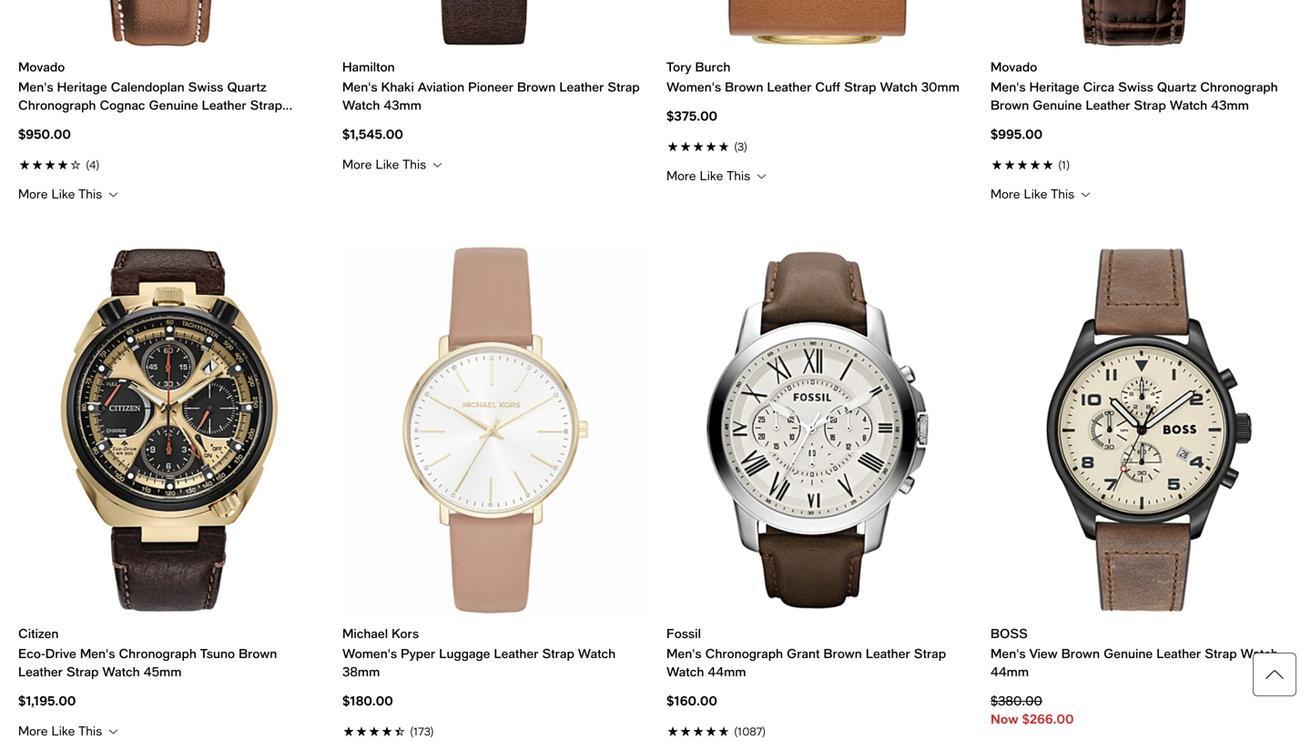 Task type: describe. For each thing, give the bounding box(es) containing it.
leather inside movado men's heritage circa swiss quartz chronograph brown genuine leather strap watch 43mm
[[1086, 97, 1131, 112]]

women's for michael
[[343, 646, 397, 661]]

boss
[[991, 626, 1028, 641]]

now
[[991, 712, 1019, 727]]

$160.00
[[667, 694, 718, 709]]

men's view brown genuine leather strap watch, 44mm group
[[991, 246, 1294, 741]]

heritage for cognac
[[57, 79, 107, 94]]

brown inside movado men's heritage circa swiss quartz chronograph brown genuine leather strap watch 43mm
[[991, 97, 1030, 112]]

strap inside michael kors women's pyper luggage leather strap watch 38mm
[[542, 646, 575, 661]]

(4)
[[86, 159, 100, 171]]

leather inside michael kors women's pyper luggage leather strap watch 38mm
[[494, 646, 539, 661]]

boss men's view brown genuine leather strap watch, 44mm
[[991, 626, 1282, 680]]

men's for movado men's heritage circa swiss quartz chronograph brown genuine leather strap watch 43mm
[[991, 79, 1026, 94]]

like inside men's khaki aviation pioneer brown leather strap watch 43mm group
[[376, 157, 399, 172]]

citizen eco-drive men's chronograph tsuno brown leather strap watch 45mm
[[18, 626, 277, 680]]

fossil
[[667, 626, 701, 641]]

chronograph inside movado men's heritage circa swiss quartz chronograph brown genuine leather strap watch 43mm
[[1201, 79, 1279, 94]]

like for men's heritage calendoplan swiss quartz chronograph cognac genuine leather strap watch 43mm
[[52, 186, 75, 201]]

$1,545.00
[[343, 127, 403, 142]]

chronograph inside movado men's heritage calendoplan swiss quartz chronograph cognac genuine leather strap watch 43mm $950.00
[[18, 97, 96, 112]]

$380.00
[[991, 694, 1043, 709]]

michael
[[343, 626, 388, 641]]

strap inside 'fossil men's chronograph grant brown leather strap watch 44mm'
[[914, 646, 947, 661]]

watch inside tory burch women's brown leather cuff strap watch 30mm
[[880, 79, 918, 94]]

(173)
[[410, 726, 434, 739]]

strap inside movado men's heritage calendoplan swiss quartz chronograph cognac genuine leather strap watch 43mm $950.00
[[250, 97, 282, 112]]

(3)
[[734, 140, 748, 153]]

watch inside michael kors women's pyper luggage leather strap watch 38mm
[[578, 646, 616, 661]]

pioneer
[[468, 79, 514, 94]]

strap inside hamilton men's khaki aviation pioneer brown leather strap watch 43mm
[[608, 79, 640, 94]]

cuff
[[816, 79, 841, 94]]

movado men's heritage circa swiss quartz chronograph brown genuine leather strap watch 43mm
[[991, 59, 1279, 112]]

aviation
[[418, 79, 465, 94]]

grant
[[787, 646, 820, 661]]

brown inside boss men's view brown genuine leather strap watch, 44mm
[[1062, 646, 1101, 661]]

women's for tory
[[667, 79, 722, 94]]

hamilton men's khaki aviation pioneer brown leather strap watch 43mm
[[343, 59, 640, 112]]

more like this for men's heritage circa swiss quartz chronograph brown genuine leather strap watch 43mm
[[991, 186, 1079, 201]]

more for men's heritage calendoplan swiss quartz chronograph cognac genuine leather strap watch 43mm
[[18, 186, 48, 201]]

scroll to top image
[[1254, 653, 1297, 697]]

men's for boss men's view brown genuine leather strap watch, 44mm
[[991, 646, 1026, 661]]

swiss for calendoplan
[[188, 79, 223, 94]]

5 out of 5 rating with 1 reviews image
[[991, 154, 1294, 173]]

$180.00
[[343, 694, 393, 709]]

43mm for movado men's heritage calendoplan swiss quartz chronograph cognac genuine leather strap watch 43mm $950.00
[[60, 116, 98, 131]]

like for men's heritage circa swiss quartz chronograph brown genuine leather strap watch 43mm
[[1025, 186, 1048, 201]]

38mm
[[343, 665, 380, 680]]

genuine inside boss men's view brown genuine leather strap watch, 44mm
[[1104, 646, 1154, 661]]

calendoplan
[[111, 79, 185, 94]]

4 out of 5 rating with 4 reviews image
[[18, 154, 321, 173]]

leather inside citizen eco-drive men's chronograph tsuno brown leather strap watch 45mm
[[18, 665, 63, 680]]

fossil men's chronograph grant brown leather strap watch 44mm
[[667, 626, 947, 680]]

brown inside 'fossil men's chronograph grant brown leather strap watch 44mm'
[[824, 646, 863, 661]]

cognac
[[100, 97, 145, 112]]

drive
[[45, 646, 76, 661]]

khaki
[[381, 79, 414, 94]]

watch inside citizen eco-drive men's chronograph tsuno brown leather strap watch 45mm
[[102, 665, 140, 680]]

movado men's heritage calendoplan swiss quartz chronograph cognac genuine leather strap watch 43mm $950.00
[[18, 59, 282, 142]]

more like this for men's heritage calendoplan swiss quartz chronograph cognac genuine leather strap watch 43mm
[[18, 186, 106, 201]]

pyper
[[401, 646, 436, 661]]

women's brown leather cuff strap watch 30mm group
[[667, 0, 969, 184]]

43mm for movado men's heritage circa swiss quartz chronograph brown genuine leather strap watch 43mm
[[1212, 97, 1250, 112]]

leather inside boss men's view brown genuine leather strap watch, 44mm
[[1157, 646, 1202, 661]]

chronograph inside 'fossil men's chronograph grant brown leather strap watch 44mm'
[[706, 646, 784, 661]]

$1,195.00
[[18, 694, 76, 709]]

eco-
[[18, 646, 45, 661]]

brown inside hamilton men's khaki aviation pioneer brown leather strap watch 43mm
[[517, 79, 556, 94]]

men's khaki aviation pioneer brown leather strap watch 43mm group
[[343, 0, 645, 173]]

michael kors women's pyper luggage leather strap watch 38mm
[[343, 626, 616, 680]]

quartz for circa
[[1158, 79, 1197, 94]]

more for men's heritage circa swiss quartz chronograph brown genuine leather strap watch 43mm
[[991, 186, 1021, 201]]

men's for hamilton men's khaki aviation pioneer brown leather strap watch 43mm
[[343, 79, 378, 94]]

$380.00 now $266.00
[[991, 694, 1075, 727]]



Task type: locate. For each thing, give the bounding box(es) containing it.
men's down fossil
[[667, 646, 702, 661]]

leather right the grant at the bottom
[[866, 646, 911, 661]]

2 quartz from the left
[[1158, 79, 1197, 94]]

more like this inside eco-drive men's chronograph tsuno brown leather strap watch 45mm group
[[18, 724, 106, 739]]

$375.00
[[667, 108, 718, 123]]

strap inside movado men's heritage circa swiss quartz chronograph brown genuine leather strap watch 43mm
[[1135, 97, 1167, 112]]

heritage inside movado men's heritage calendoplan swiss quartz chronograph cognac genuine leather strap watch 43mm $950.00
[[57, 79, 107, 94]]

1 quartz from the left
[[227, 79, 267, 94]]

brown up $995.00
[[991, 97, 1030, 112]]

this inside men's heritage calendoplan swiss quartz chronograph cognac genuine leather strap watch 43mm group
[[78, 186, 102, 201]]

swiss inside movado men's heritage calendoplan swiss quartz chronograph cognac genuine leather strap watch 43mm $950.00
[[188, 79, 223, 94]]

leather right pioneer
[[560, 79, 604, 94]]

like inside the women's brown leather cuff strap watch 30mm group
[[700, 168, 724, 183]]

1 horizontal spatial swiss
[[1119, 79, 1154, 94]]

citizen
[[18, 626, 59, 641]]

0 horizontal spatial women's
[[343, 646, 397, 661]]

leather left watch, at the right bottom of the page
[[1157, 646, 1202, 661]]

more down $1,195.00
[[18, 724, 48, 739]]

brown inside tory burch women's brown leather cuff strap watch 30mm
[[725, 79, 764, 94]]

more inside eco-drive men's chronograph tsuno brown leather strap watch 45mm group
[[18, 724, 48, 739]]

0 horizontal spatial movado
[[18, 59, 65, 74]]

quartz inside movado men's heritage circa swiss quartz chronograph brown genuine leather strap watch 43mm
[[1158, 79, 1197, 94]]

1 horizontal spatial quartz
[[1158, 79, 1197, 94]]

1 horizontal spatial movado
[[991, 59, 1038, 74]]

brown inside citizen eco-drive men's chronograph tsuno brown leather strap watch 45mm
[[239, 646, 277, 661]]

strap inside tory burch women's brown leather cuff strap watch 30mm
[[845, 79, 877, 94]]

women's inside michael kors women's pyper luggage leather strap watch 38mm
[[343, 646, 397, 661]]

2 heritage from the left
[[1030, 79, 1080, 94]]

more like this inside men's heritage circa swiss quartz chronograph brown genuine leather strap watch 43mm group
[[991, 186, 1079, 201]]

1 swiss from the left
[[188, 79, 223, 94]]

2 44mm from the left
[[991, 665, 1030, 680]]

movado for movado men's heritage circa swiss quartz chronograph brown genuine leather strap watch 43mm
[[991, 59, 1038, 74]]

like for women's brown leather cuff strap watch 30mm
[[700, 168, 724, 183]]

more inside men's heritage calendoplan swiss quartz chronograph cognac genuine leather strap watch 43mm group
[[18, 186, 48, 201]]

movado
[[18, 59, 65, 74], [991, 59, 1038, 74]]

men's inside movado men's heritage circa swiss quartz chronograph brown genuine leather strap watch 43mm
[[991, 79, 1026, 94]]

this for men's heritage calendoplan swiss quartz chronograph cognac genuine leather strap watch 43mm
[[78, 186, 102, 201]]

more inside men's khaki aviation pioneer brown leather strap watch 43mm group
[[343, 157, 372, 172]]

1 horizontal spatial heritage
[[1030, 79, 1080, 94]]

men's right drive
[[80, 646, 115, 661]]

genuine inside movado men's heritage calendoplan swiss quartz chronograph cognac genuine leather strap watch 43mm $950.00
[[149, 97, 198, 112]]

women's pyper luggage leather strap watch 38mm group
[[343, 246, 645, 741]]

men's
[[18, 79, 53, 94], [343, 79, 378, 94], [991, 79, 1026, 94], [80, 646, 115, 661], [667, 646, 702, 661], [991, 646, 1026, 661]]

men's chronograph grant brown leather strap watch 44mm group
[[667, 246, 969, 741]]

like down $1,545.00
[[376, 157, 399, 172]]

this
[[403, 157, 426, 172], [727, 168, 751, 183], [78, 186, 102, 201], [1051, 186, 1075, 201], [78, 724, 102, 739]]

eco-drive men's chronograph tsuno brown leather strap watch 45mm group
[[18, 246, 321, 740]]

43mm inside movado men's heritage circa swiss quartz chronograph brown genuine leather strap watch 43mm
[[1212, 97, 1250, 112]]

strap inside boss men's view brown genuine leather strap watch, 44mm
[[1205, 646, 1238, 661]]

2 horizontal spatial 43mm
[[1212, 97, 1250, 112]]

this inside eco-drive men's chronograph tsuno brown leather strap watch 45mm group
[[78, 724, 102, 739]]

$950.00
[[18, 127, 71, 142]]

more like this inside men's khaki aviation pioneer brown leather strap watch 43mm group
[[343, 157, 430, 172]]

this for women's brown leather cuff strap watch 30mm
[[727, 168, 751, 183]]

genuine right the view
[[1104, 646, 1154, 661]]

swiss inside movado men's heritage circa swiss quartz chronograph brown genuine leather strap watch 43mm
[[1119, 79, 1154, 94]]

tory
[[667, 59, 692, 74]]

genuine
[[149, 97, 198, 112], [1033, 97, 1083, 112], [1104, 646, 1154, 661]]

leather up 4 out of 5 rating with 4 reviews image
[[202, 97, 247, 112]]

genuine for circa
[[1033, 97, 1083, 112]]

heritage
[[57, 79, 107, 94], [1030, 79, 1080, 94]]

women's
[[667, 79, 722, 94], [343, 646, 397, 661]]

more like this down (1)
[[991, 186, 1079, 201]]

men's for fossil men's chronograph grant brown leather strap watch 44mm
[[667, 646, 702, 661]]

0 vertical spatial women's
[[667, 79, 722, 94]]

like down $950.00
[[52, 186, 75, 201]]

more down $995.00
[[991, 186, 1021, 201]]

like inside men's heritage calendoplan swiss quartz chronograph cognac genuine leather strap watch 43mm group
[[52, 186, 75, 201]]

leather inside movado men's heritage calendoplan swiss quartz chronograph cognac genuine leather strap watch 43mm $950.00
[[202, 97, 247, 112]]

leather
[[560, 79, 604, 94], [767, 79, 812, 94], [202, 97, 247, 112], [1086, 97, 1131, 112], [494, 646, 539, 661], [866, 646, 911, 661], [1157, 646, 1202, 661], [18, 665, 63, 680]]

genuine down calendoplan
[[149, 97, 198, 112]]

43mm inside movado men's heritage calendoplan swiss quartz chronograph cognac genuine leather strap watch 43mm $950.00
[[60, 116, 98, 131]]

brown right pioneer
[[517, 79, 556, 94]]

men's heritage circa swiss quartz chronograph brown genuine leather strap watch 43mm group
[[991, 0, 1294, 202]]

brown right the grant at the bottom
[[824, 646, 863, 661]]

circa
[[1084, 79, 1115, 94]]

more like this inside men's heritage calendoplan swiss quartz chronograph cognac genuine leather strap watch 43mm group
[[18, 186, 106, 201]]

1 44mm from the left
[[708, 665, 747, 680]]

more like this down '(3)'
[[667, 168, 755, 183]]

more like this
[[343, 157, 430, 172], [667, 168, 755, 183], [18, 186, 106, 201], [991, 186, 1079, 201], [18, 724, 106, 739]]

like
[[376, 157, 399, 172], [700, 168, 724, 183], [52, 186, 75, 201], [1025, 186, 1048, 201], [52, 724, 75, 739]]

this inside men's heritage circa swiss quartz chronograph brown genuine leather strap watch 43mm group
[[1051, 186, 1075, 201]]

44mm inside boss men's view brown genuine leather strap watch, 44mm
[[991, 665, 1030, 680]]

luggage
[[439, 646, 491, 661]]

1 movado from the left
[[18, 59, 65, 74]]

this inside men's khaki aviation pioneer brown leather strap watch 43mm group
[[403, 157, 426, 172]]

heritage inside movado men's heritage circa swiss quartz chronograph brown genuine leather strap watch 43mm
[[1030, 79, 1080, 94]]

more like this down $1,545.00
[[343, 157, 430, 172]]

1 heritage from the left
[[57, 79, 107, 94]]

men's heritage calendoplan swiss quartz chronograph cognac genuine leather strap watch 43mm group
[[18, 0, 321, 202]]

hamilton
[[343, 59, 395, 74]]

like down $1,195.00
[[52, 724, 75, 739]]

chronograph
[[1201, 79, 1279, 94], [18, 97, 96, 112], [119, 646, 197, 661], [706, 646, 784, 661]]

more down $1,545.00
[[343, 157, 372, 172]]

leather inside 'fossil men's chronograph grant brown leather strap watch 44mm'
[[866, 646, 911, 661]]

2 swiss from the left
[[1119, 79, 1154, 94]]

30mm
[[922, 79, 960, 94]]

men's for movado men's heritage calendoplan swiss quartz chronograph cognac genuine leather strap watch 43mm $950.00
[[18, 79, 53, 94]]

44mm up $380.00
[[991, 665, 1030, 680]]

2 horizontal spatial genuine
[[1104, 646, 1154, 661]]

watch
[[880, 79, 918, 94], [343, 97, 380, 112], [1170, 97, 1208, 112], [18, 116, 56, 131], [578, 646, 616, 661], [102, 665, 140, 680], [667, 665, 705, 680]]

movado inside movado men's heritage circa swiss quartz chronograph brown genuine leather strap watch 43mm
[[991, 59, 1038, 74]]

more inside men's heritage circa swiss quartz chronograph brown genuine leather strap watch 43mm group
[[991, 186, 1021, 201]]

burch
[[696, 59, 731, 74]]

more like this inside the women's brown leather cuff strap watch 30mm group
[[667, 168, 755, 183]]

more for women's brown leather cuff strap watch 30mm
[[667, 168, 696, 183]]

men's inside hamilton men's khaki aviation pioneer brown leather strap watch 43mm
[[343, 79, 378, 94]]

1 vertical spatial women's
[[343, 646, 397, 661]]

watch inside movado men's heritage circa swiss quartz chronograph brown genuine leather strap watch 43mm
[[1170, 97, 1208, 112]]

strap
[[608, 79, 640, 94], [845, 79, 877, 94], [250, 97, 282, 112], [1135, 97, 1167, 112], [542, 646, 575, 661], [914, 646, 947, 661], [1205, 646, 1238, 661], [66, 665, 99, 680]]

43mm
[[384, 97, 422, 112], [1212, 97, 1250, 112], [60, 116, 98, 131]]

women's down tory
[[667, 79, 722, 94]]

this inside the women's brown leather cuff strap watch 30mm group
[[727, 168, 751, 183]]

genuine for calendoplan
[[149, 97, 198, 112]]

45mm
[[144, 665, 182, 680]]

1 horizontal spatial women's
[[667, 79, 722, 94]]

movado up $995.00
[[991, 59, 1038, 74]]

4.644 out of 5 rating with 1087 reviews image
[[667, 722, 969, 740]]

chronograph inside citizen eco-drive men's chronograph tsuno brown leather strap watch 45mm
[[119, 646, 197, 661]]

watch inside hamilton men's khaki aviation pioneer brown leather strap watch 43mm
[[343, 97, 380, 112]]

tory burch women's brown leather cuff strap watch 30mm
[[667, 59, 960, 94]]

watch inside 'fossil men's chronograph grant brown leather strap watch 44mm'
[[667, 665, 705, 680]]

swiss
[[188, 79, 223, 94], [1119, 79, 1154, 94]]

like inside eco-drive men's chronograph tsuno brown leather strap watch 45mm group
[[52, 724, 75, 739]]

heritage left circa
[[1030, 79, 1080, 94]]

0 horizontal spatial 44mm
[[708, 665, 747, 680]]

44mm
[[708, 665, 747, 680], [991, 665, 1030, 680]]

44mm up $160.00
[[708, 665, 747, 680]]

more down $950.00
[[18, 186, 48, 201]]

kors
[[392, 626, 419, 641]]

1 horizontal spatial 44mm
[[991, 665, 1030, 680]]

1 horizontal spatial 43mm
[[384, 97, 422, 112]]

44mm for view
[[991, 665, 1030, 680]]

strap inside citizen eco-drive men's chronograph tsuno brown leather strap watch 45mm
[[66, 665, 99, 680]]

more like this down (4)
[[18, 186, 106, 201]]

women's up 38mm
[[343, 646, 397, 661]]

men's up $995.00
[[991, 79, 1026, 94]]

(1)
[[1059, 159, 1071, 171]]

men's up $950.00
[[18, 79, 53, 94]]

leather inside tory burch women's brown leather cuff strap watch 30mm
[[767, 79, 812, 94]]

4.4509 out of 5 rating with 173 reviews image
[[343, 722, 645, 740]]

43mm inside hamilton men's khaki aviation pioneer brown leather strap watch 43mm
[[384, 97, 422, 112]]

movado for movado men's heritage calendoplan swiss quartz chronograph cognac genuine leather strap watch 43mm $950.00
[[18, 59, 65, 74]]

watch,
[[1241, 646, 1282, 661]]

$995.00
[[991, 127, 1043, 142]]

genuine inside movado men's heritage circa swiss quartz chronograph brown genuine leather strap watch 43mm
[[1033, 97, 1083, 112]]

brown
[[517, 79, 556, 94], [725, 79, 764, 94], [991, 97, 1030, 112], [239, 646, 277, 661], [824, 646, 863, 661], [1062, 646, 1101, 661]]

watch inside movado men's heritage calendoplan swiss quartz chronograph cognac genuine leather strap watch 43mm $950.00
[[18, 116, 56, 131]]

0 horizontal spatial 43mm
[[60, 116, 98, 131]]

tsuno
[[200, 646, 235, 661]]

more
[[343, 157, 372, 172], [667, 168, 696, 183], [18, 186, 48, 201], [991, 186, 1021, 201], [18, 724, 48, 739]]

leather right luggage
[[494, 646, 539, 661]]

more inside the women's brown leather cuff strap watch 30mm group
[[667, 168, 696, 183]]

swiss right circa
[[1119, 79, 1154, 94]]

men's inside movado men's heritage calendoplan swiss quartz chronograph cognac genuine leather strap watch 43mm $950.00
[[18, 79, 53, 94]]

heritage up "cognac"
[[57, 79, 107, 94]]

more down $375.00
[[667, 168, 696, 183]]

44mm inside 'fossil men's chronograph grant brown leather strap watch 44mm'
[[708, 665, 747, 680]]

4.6667 out of 5 rating with 3 reviews image
[[667, 136, 969, 155]]

like down $995.00
[[1025, 186, 1048, 201]]

like inside men's heritage circa swiss quartz chronograph brown genuine leather strap watch 43mm group
[[1025, 186, 1048, 201]]

heritage for brown
[[1030, 79, 1080, 94]]

swiss right calendoplan
[[188, 79, 223, 94]]

0 horizontal spatial swiss
[[188, 79, 223, 94]]

0 horizontal spatial quartz
[[227, 79, 267, 94]]

2 movado from the left
[[991, 59, 1038, 74]]

leather down circa
[[1086, 97, 1131, 112]]

leather left cuff
[[767, 79, 812, 94]]

movado inside movado men's heritage calendoplan swiss quartz chronograph cognac genuine leather strap watch 43mm $950.00
[[18, 59, 65, 74]]

more like this for women's brown leather cuff strap watch 30mm
[[667, 168, 755, 183]]

movado up $950.00
[[18, 59, 65, 74]]

1 horizontal spatial genuine
[[1033, 97, 1083, 112]]

men's inside 'fossil men's chronograph grant brown leather strap watch 44mm'
[[667, 646, 702, 661]]

44mm for chronograph
[[708, 665, 747, 680]]

quartz
[[227, 79, 267, 94], [1158, 79, 1197, 94]]

men's down hamilton
[[343, 79, 378, 94]]

brown right the view
[[1062, 646, 1101, 661]]

more like this down $1,195.00
[[18, 724, 106, 739]]

brown down burch
[[725, 79, 764, 94]]

view
[[1030, 646, 1058, 661]]

men's inside boss men's view brown genuine leather strap watch, 44mm
[[991, 646, 1026, 661]]

leather inside hamilton men's khaki aviation pioneer brown leather strap watch 43mm
[[560, 79, 604, 94]]

0 horizontal spatial heritage
[[57, 79, 107, 94]]

women's inside tory burch women's brown leather cuff strap watch 30mm
[[667, 79, 722, 94]]

genuine up $995.00
[[1033, 97, 1083, 112]]

brown right tsuno
[[239, 646, 277, 661]]

quartz for calendoplan
[[227, 79, 267, 94]]

swiss for circa
[[1119, 79, 1154, 94]]

leather down eco-
[[18, 665, 63, 680]]

men's down boss
[[991, 646, 1026, 661]]

$266.00
[[1023, 712, 1075, 727]]

(1087)
[[734, 726, 766, 739]]

this for men's heritage circa swiss quartz chronograph brown genuine leather strap watch 43mm
[[1051, 186, 1075, 201]]

like down $375.00
[[700, 168, 724, 183]]

men's inside citizen eco-drive men's chronograph tsuno brown leather strap watch 45mm
[[80, 646, 115, 661]]

quartz inside movado men's heritage calendoplan swiss quartz chronograph cognac genuine leather strap watch 43mm $950.00
[[227, 79, 267, 94]]

0 horizontal spatial genuine
[[149, 97, 198, 112]]



Task type: vqa. For each thing, say whether or not it's contained in the screenshot.


